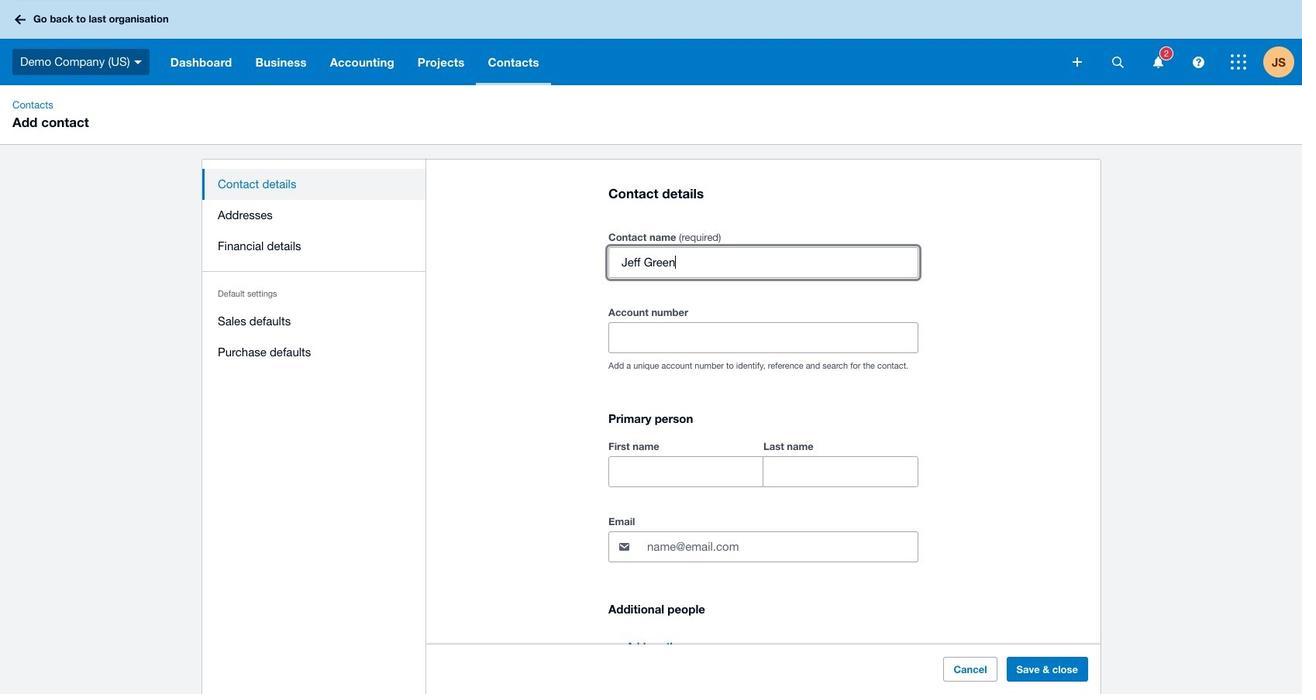 Task type: vqa. For each thing, say whether or not it's contained in the screenshot.
"Icy"
no



Task type: locate. For each thing, give the bounding box(es) containing it.
group
[[608, 437, 918, 488]]

1 horizontal spatial svg image
[[1153, 56, 1163, 68]]

banner
[[0, 0, 1302, 85]]

0 horizontal spatial svg image
[[15, 14, 26, 24]]

svg image
[[1112, 56, 1123, 68], [1192, 56, 1204, 68], [1073, 57, 1082, 67], [134, 60, 142, 64]]

name@email.com text field
[[646, 533, 918, 562]]

menu
[[202, 160, 426, 377]]

svg image
[[15, 14, 26, 24], [1231, 54, 1246, 70], [1153, 56, 1163, 68]]

None field
[[609, 323, 918, 353], [609, 457, 763, 487], [763, 457, 918, 487], [609, 323, 918, 353], [609, 457, 763, 487], [763, 457, 918, 487]]



Task type: describe. For each thing, give the bounding box(es) containing it.
A business or person's name field
[[609, 248, 918, 278]]

2 horizontal spatial svg image
[[1231, 54, 1246, 70]]



